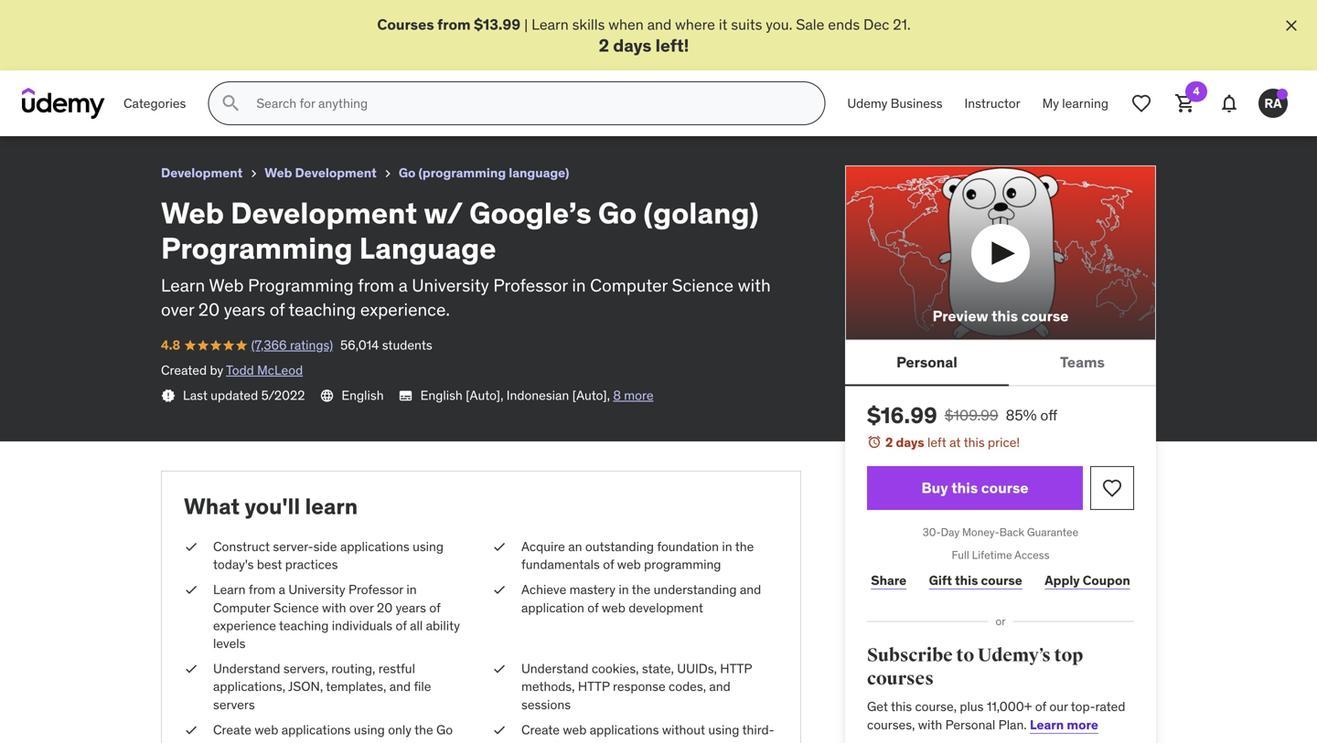 Task type: locate. For each thing, give the bounding box(es) containing it.
0 horizontal spatial professor
[[349, 582, 403, 599]]

our
[[1050, 699, 1068, 716]]

over up 4.8
[[161, 299, 194, 321]]

course inside button
[[1022, 307, 1069, 325]]

learn
[[532, 15, 569, 34], [161, 274, 205, 296], [213, 582, 246, 599], [1030, 717, 1064, 734]]

1 vertical spatial 2
[[886, 434, 893, 451]]

1 vertical spatial personal
[[946, 717, 996, 734]]

2 vertical spatial programming
[[248, 274, 354, 296]]

0 horizontal spatial create
[[213, 722, 252, 739]]

1 vertical spatial programming
[[161, 230, 353, 267]]

0 vertical spatial over
[[161, 299, 194, 321]]

1 vertical spatial from
[[358, 274, 394, 296]]

0 vertical spatial programming
[[317, 8, 413, 27]]

4 link
[[1164, 82, 1208, 126]]

2 english from the left
[[420, 388, 463, 404]]

without
[[662, 722, 705, 739]]

2 horizontal spatial from
[[437, 15, 471, 34]]

restful
[[379, 661, 415, 678]]

construct
[[213, 539, 270, 555]]

university down the practices
[[289, 582, 345, 599]]

teaching
[[289, 299, 356, 321], [279, 618, 329, 634]]

this for gift
[[955, 573, 978, 589]]

teaching up ratings)
[[289, 299, 356, 321]]

access
[[1015, 548, 1050, 562]]

1 horizontal spatial over
[[349, 600, 374, 616]]

0 horizontal spatial years
[[224, 299, 265, 321]]

web inside create web applications using only the go programming language's standard library
[[255, 722, 278, 739]]

or
[[996, 615, 1006, 629]]

0 horizontal spatial over
[[161, 299, 194, 321]]

it
[[719, 15, 728, 34]]

language inside web development w/ google's go (golang) programming language learn web programming from a university professor in computer science with over 20 years of teaching experience.
[[359, 230, 496, 267]]

1 horizontal spatial english
[[420, 388, 463, 404]]

the for create web applications using only the go programming language's standard library
[[414, 722, 433, 739]]

instructor
[[965, 95, 1021, 112]]

you have alerts image
[[1277, 89, 1288, 100]]

applications inside create web applications without using third- party frameworks
[[590, 722, 659, 739]]

1 horizontal spatial the
[[632, 582, 651, 599]]

1 vertical spatial course
[[981, 479, 1029, 498]]

acquire
[[521, 539, 565, 555]]

from left $13.99 at left top
[[437, 15, 471, 34]]

and inside understand cookies, state, uuids, http methods, http response codes, and sessions
[[709, 679, 731, 695]]

0 horizontal spatial http
[[578, 679, 610, 695]]

the up the "library"
[[414, 722, 433, 739]]

levels
[[213, 636, 246, 652]]

xsmall image for learn from a university professor in computer science with over 20 years of experience teaching individuals of all ability levels
[[184, 582, 199, 600]]

applications up language's
[[282, 722, 351, 739]]

understand up methods,
[[521, 661, 589, 678]]

learn inside learn from a university professor in computer science with over 20 years of experience teaching individuals of all ability levels
[[213, 582, 246, 599]]

w/ down (programming
[[424, 195, 463, 231]]

this up courses,
[[891, 699, 912, 716]]

applications
[[340, 539, 410, 555], [282, 722, 351, 739], [590, 722, 659, 739]]

course for gift this course
[[981, 573, 1023, 589]]

0 horizontal spatial computer
[[213, 600, 270, 616]]

0 horizontal spatial from
[[249, 582, 276, 599]]

and up left!
[[647, 15, 672, 34]]

web inside create web applications without using third- party frameworks
[[563, 722, 587, 739]]

2 down skills
[[599, 34, 609, 56]]

0 vertical spatial 20
[[198, 299, 220, 321]]

and down uuids,
[[709, 679, 731, 695]]

w/ up categories
[[146, 8, 166, 27]]

day
[[941, 526, 960, 540]]

development for web development w/ google's go (golang) programming language learn web programming from a university professor in computer science with over 20 years of teaching experience.
[[231, 195, 417, 231]]

1 english from the left
[[342, 388, 384, 404]]

0 vertical spatial http
[[720, 661, 752, 678]]

buy this course
[[922, 479, 1029, 498]]

applications right side
[[340, 539, 410, 555]]

xsmall image
[[380, 167, 395, 181], [184, 538, 199, 556], [492, 538, 507, 556], [184, 582, 199, 600], [492, 582, 507, 600], [492, 722, 507, 740]]

achieve mastery in the understanding and application of web development
[[521, 582, 761, 616]]

of
[[270, 299, 285, 321], [603, 557, 614, 573], [429, 600, 441, 616], [588, 600, 599, 616], [396, 618, 407, 634], [1035, 699, 1047, 716]]

20
[[198, 299, 220, 321], [377, 600, 393, 616]]

0 horizontal spatial days
[[613, 34, 652, 56]]

1 vertical spatial days
[[896, 434, 924, 451]]

programming inside create web applications using only the go programming language's standard library
[[213, 740, 290, 744]]

0 vertical spatial wishlist image
[[1131, 93, 1153, 115]]

1 horizontal spatial computer
[[590, 274, 668, 296]]

0 horizontal spatial (golang)
[[256, 8, 314, 27]]

teaching up servers,
[[279, 618, 329, 634]]

1 vertical spatial teaching
[[279, 618, 329, 634]]

1 horizontal spatial w/
[[424, 195, 463, 231]]

of inside acquire an outstanding foundation in the fundamentals of web programming
[[603, 557, 614, 573]]

2 create from the left
[[521, 722, 560, 739]]

applications for go
[[282, 722, 351, 739]]

applications inside the construct server-side applications using today's best practices
[[340, 539, 410, 555]]

english right course language image on the left of page
[[342, 388, 384, 404]]

create inside create web applications without using third- party frameworks
[[521, 722, 560, 739]]

1 understand from the left
[[213, 661, 280, 678]]

and inside "courses from $13.99 | learn skills when and where it suits you. sale ends dec 21. 2 days left!"
[[647, 15, 672, 34]]

web inside acquire an outstanding foundation in the fundamentals of web programming
[[617, 557, 641, 573]]

0 vertical spatial 2
[[599, 34, 609, 56]]

(golang) for web development w/ google's go (golang) programming language
[[256, 8, 314, 27]]

and inside achieve mastery in the understanding and application of web development
[[740, 582, 761, 599]]

0 vertical spatial days
[[613, 34, 652, 56]]

web down mastery
[[602, 600, 626, 616]]

1 vertical spatial computer
[[213, 600, 270, 616]]

1 horizontal spatial years
[[396, 600, 426, 616]]

of left our
[[1035, 699, 1047, 716]]

1 vertical spatial 20
[[377, 600, 393, 616]]

0 vertical spatial a
[[399, 274, 408, 296]]

learn from a university professor in computer science with over 20 years of experience teaching individuals of all ability levels
[[213, 582, 460, 652]]

closed captions image
[[398, 389, 413, 403]]

the right foundation
[[735, 539, 754, 555]]

language left |
[[416, 8, 485, 27]]

get
[[867, 699, 888, 716]]

with inside web development w/ google's go (golang) programming language learn web programming from a university professor in computer science with over 20 years of teaching experience.
[[738, 274, 771, 296]]

xsmall image for understand servers, routing, restful applications, json, templates, and file servers
[[184, 661, 199, 679]]

1 vertical spatial the
[[632, 582, 651, 599]]

servers,
[[283, 661, 328, 678]]

third-
[[742, 722, 774, 739]]

course
[[1022, 307, 1069, 325], [981, 479, 1029, 498], [981, 573, 1023, 589]]

personal inside get this course, plus 11,000+ of our top-rated courses, with personal plan.
[[946, 717, 996, 734]]

of up (7,366
[[270, 299, 285, 321]]

0 vertical spatial course
[[1022, 307, 1069, 325]]

web inside achieve mastery in the understanding and application of web development
[[602, 600, 626, 616]]

from inside "courses from $13.99 | learn skills when and where it suits you. sale ends dec 21. 2 days left!"
[[437, 15, 471, 34]]

11,000+
[[987, 699, 1032, 716]]

course up back
[[981, 479, 1029, 498]]

with inside learn from a university professor in computer science with over 20 years of experience teaching individuals of all ability levels
[[322, 600, 346, 616]]

servers
[[213, 697, 255, 713]]

udemy's
[[978, 645, 1051, 667]]

personal down the 'preview'
[[897, 353, 958, 372]]

Search for anything text field
[[253, 88, 803, 119]]

this right buy
[[952, 479, 978, 498]]

course for buy this course
[[981, 479, 1029, 498]]

this right the 'preview'
[[992, 307, 1018, 325]]

20 up individuals
[[377, 600, 393, 616]]

get this course, plus 11,000+ of our top-rated courses, with personal plan.
[[867, 699, 1126, 734]]

last updated 5/2022
[[183, 388, 305, 404]]

from for 2
[[437, 15, 471, 34]]

from up experience.
[[358, 274, 394, 296]]

the for acquire an outstanding foundation in the fundamentals of web programming
[[735, 539, 754, 555]]

english for english [auto], indonesian [auto] , 8 more
[[420, 388, 463, 404]]

university up experience.
[[412, 274, 489, 296]]

go
[[233, 8, 253, 27], [399, 165, 416, 181], [598, 195, 637, 231], [436, 722, 453, 739]]

tab list
[[845, 341, 1156, 386]]

2 horizontal spatial using
[[708, 722, 739, 739]]

web down servers on the left
[[255, 722, 278, 739]]

of inside web development w/ google's go (golang) programming language learn web programming from a university professor in computer science with over 20 years of teaching experience.
[[270, 299, 285, 321]]

teams
[[1060, 353, 1105, 372]]

google's inside web development w/ google's go (golang) programming language learn web programming from a university professor in computer science with over 20 years of teaching experience.
[[469, 195, 592, 231]]

0 horizontal spatial more
[[624, 388, 654, 404]]

w/
[[146, 8, 166, 27], [424, 195, 463, 231]]

more down top-
[[1067, 717, 1099, 734]]

0 horizontal spatial understand
[[213, 661, 280, 678]]

w/ for web development w/ google's go (golang) programming language
[[146, 8, 166, 27]]

using inside create web applications using only the go programming language's standard library
[[354, 722, 385, 739]]

this inside the preview this course button
[[992, 307, 1018, 325]]

todd mcleod link
[[226, 362, 303, 379]]

0 horizontal spatial programming
[[213, 740, 290, 744]]

1 horizontal spatial science
[[672, 274, 734, 296]]

0 vertical spatial with
[[738, 274, 771, 296]]

google's
[[169, 8, 230, 27], [469, 195, 592, 231]]

0 horizontal spatial with
[[322, 600, 346, 616]]

2
[[599, 34, 609, 56], [886, 434, 893, 451]]

of inside get this course, plus 11,000+ of our top-rated courses, with personal plan.
[[1035, 699, 1047, 716]]

wishlist image
[[1131, 93, 1153, 115], [1101, 478, 1123, 500]]

0 horizontal spatial the
[[414, 722, 433, 739]]

what you'll learn
[[184, 493, 358, 520]]

1 horizontal spatial 2
[[886, 434, 893, 451]]

go inside create web applications using only the go programming language's standard library
[[436, 722, 453, 739]]

a down the best
[[279, 582, 285, 599]]

close image
[[1283, 16, 1301, 35]]

0 vertical spatial teaching
[[289, 299, 356, 321]]

application
[[521, 600, 584, 616]]

2 vertical spatial the
[[414, 722, 433, 739]]

more right 8
[[624, 388, 654, 404]]

best
[[257, 557, 282, 573]]

1 vertical spatial google's
[[469, 195, 592, 231]]

this inside gift this course link
[[955, 573, 978, 589]]

0 horizontal spatial using
[[354, 722, 385, 739]]

web for web development w/ google's go (golang) programming language
[[15, 8, 46, 27]]

programming
[[317, 8, 413, 27], [161, 230, 353, 267], [248, 274, 354, 296]]

over inside learn from a university professor in computer science with over 20 years of experience teaching individuals of all ability levels
[[349, 600, 374, 616]]

http right uuids,
[[720, 661, 752, 678]]

1 vertical spatial language
[[359, 230, 496, 267]]

create down servers on the left
[[213, 722, 252, 739]]

using inside create web applications without using third- party frameworks
[[708, 722, 739, 739]]

programming down foundation
[[644, 557, 721, 573]]

english for english
[[342, 388, 384, 404]]

0 vertical spatial w/
[[146, 8, 166, 27]]

achieve
[[521, 582, 567, 599]]

personal down plus
[[946, 717, 996, 734]]

with
[[738, 274, 771, 296], [322, 600, 346, 616], [918, 717, 943, 734]]

1 horizontal spatial from
[[358, 274, 394, 296]]

udemy image
[[22, 88, 105, 119]]

1 horizontal spatial university
[[412, 274, 489, 296]]

learn down today's
[[213, 582, 246, 599]]

years up (7,366
[[224, 299, 265, 321]]

using up standard
[[354, 722, 385, 739]]

development for web development
[[295, 165, 377, 181]]

shopping cart with 4 items image
[[1175, 93, 1197, 115]]

0 vertical spatial (golang)
[[256, 8, 314, 27]]

where
[[675, 15, 715, 34]]

1 vertical spatial w/
[[424, 195, 463, 231]]

2 right alarm image
[[886, 434, 893, 451]]

http
[[720, 661, 752, 678], [578, 679, 610, 695]]

[auto], indonesian
[[466, 388, 569, 404]]

alarm image
[[867, 435, 882, 450]]

1 horizontal spatial a
[[399, 274, 408, 296]]

this inside "buy this course" 'button'
[[952, 479, 978, 498]]

1 vertical spatial http
[[578, 679, 610, 695]]

1 horizontal spatial professor
[[493, 274, 568, 296]]

1 vertical spatial more
[[1067, 717, 1099, 734]]

buy this course button
[[867, 467, 1083, 510]]

8 more button
[[613, 387, 654, 405]]

0 vertical spatial university
[[412, 274, 489, 296]]

years
[[224, 299, 265, 321], [396, 600, 426, 616]]

0 horizontal spatial w/
[[146, 8, 166, 27]]

using for construct server-side applications using today's best practices
[[413, 539, 444, 555]]

apply coupon
[[1045, 573, 1130, 589]]

a
[[399, 274, 408, 296], [279, 582, 285, 599]]

you'll
[[245, 493, 300, 520]]

0 vertical spatial google's
[[169, 8, 230, 27]]

my learning link
[[1032, 82, 1120, 126]]

learn right |
[[532, 15, 569, 34]]

file
[[414, 679, 431, 695]]

understand inside understand servers, routing, restful applications, json, templates, and file servers
[[213, 661, 280, 678]]

1 vertical spatial with
[[322, 600, 346, 616]]

and down the restful
[[389, 679, 411, 695]]

1 vertical spatial over
[[349, 600, 374, 616]]

0 horizontal spatial english
[[342, 388, 384, 404]]

0 horizontal spatial 20
[[198, 299, 220, 321]]

and right understanding
[[740, 582, 761, 599]]

2 vertical spatial from
[[249, 582, 276, 599]]

understand for json,
[[213, 661, 280, 678]]

0 vertical spatial professor
[[493, 274, 568, 296]]

web for web development w/ google's go (golang) programming language learn web programming from a university professor in computer science with over 20 years of teaching experience.
[[161, 195, 224, 231]]

submit search image
[[220, 93, 242, 115]]

over
[[161, 299, 194, 321], [349, 600, 374, 616]]

development inside web development w/ google's go (golang) programming language learn web programming from a university professor in computer science with over 20 years of teaching experience.
[[231, 195, 417, 231]]

experience
[[213, 618, 276, 634]]

20 up by
[[198, 299, 220, 321]]

understand up the applications,
[[213, 661, 280, 678]]

1 horizontal spatial using
[[413, 539, 444, 555]]

the inside create web applications using only the go programming language's standard library
[[414, 722, 433, 739]]

this right gift
[[955, 573, 978, 589]]

course up teams
[[1022, 307, 1069, 325]]

english right closed captions icon
[[420, 388, 463, 404]]

1 horizontal spatial understand
[[521, 661, 589, 678]]

0 vertical spatial language
[[416, 8, 485, 27]]

0 vertical spatial computer
[[590, 274, 668, 296]]

sale
[[796, 15, 825, 34]]

[auto]
[[572, 388, 607, 404]]

course down lifetime
[[981, 573, 1023, 589]]

2 days left at this price!
[[886, 434, 1020, 451]]

understanding
[[654, 582, 737, 599]]

web development w/ google's go (golang) programming language learn web programming from a university professor in computer science with over 20 years of teaching experience.
[[161, 195, 771, 321]]

create web applications using only the go programming language's standard library
[[213, 722, 453, 744]]

0 vertical spatial science
[[672, 274, 734, 296]]

top
[[1054, 645, 1083, 667]]

0 horizontal spatial wishlist image
[[1101, 478, 1123, 500]]

1 vertical spatial university
[[289, 582, 345, 599]]

university
[[412, 274, 489, 296], [289, 582, 345, 599]]

(golang) inside web development w/ google's go (golang) programming language learn web programming from a university professor in computer science with over 20 years of teaching experience.
[[643, 195, 759, 231]]

lifetime
[[972, 548, 1012, 562]]

in inside acquire an outstanding foundation in the fundamentals of web programming
[[722, 539, 732, 555]]

over up individuals
[[349, 600, 374, 616]]

0 vertical spatial programming
[[644, 557, 721, 573]]

codes,
[[669, 679, 706, 695]]

course inside 'button'
[[981, 479, 1029, 498]]

2 vertical spatial course
[[981, 573, 1023, 589]]

of up ability
[[429, 600, 441, 616]]

1 horizontal spatial days
[[896, 434, 924, 451]]

years up all
[[396, 600, 426, 616]]

and inside understand servers, routing, restful applications, json, templates, and file servers
[[389, 679, 411, 695]]

w/ inside web development w/ google's go (golang) programming language learn web programming from a university professor in computer science with over 20 years of teaching experience.
[[424, 195, 463, 231]]

xsmall image for acquire an outstanding foundation in the fundamentals of web programming
[[492, 538, 507, 556]]

web up frameworks
[[563, 722, 587, 739]]

google's for web development w/ google's go (golang) programming language
[[169, 8, 230, 27]]

applications up frameworks
[[590, 722, 659, 739]]

at
[[950, 434, 961, 451]]

courses,
[[867, 717, 915, 734]]

this inside get this course, plus 11,000+ of our top-rated courses, with personal plan.
[[891, 699, 912, 716]]

0 horizontal spatial university
[[289, 582, 345, 599]]

days down when
[[613, 34, 652, 56]]

using up all
[[413, 539, 444, 555]]

0 horizontal spatial science
[[273, 600, 319, 616]]

of down mastery
[[588, 600, 599, 616]]

1 horizontal spatial create
[[521, 722, 560, 739]]

suits
[[731, 15, 762, 34]]

0 horizontal spatial a
[[279, 582, 285, 599]]

from for of
[[249, 582, 276, 599]]

foundation
[[657, 539, 719, 555]]

xsmall image
[[246, 167, 261, 181], [161, 389, 176, 404], [184, 661, 199, 679], [492, 661, 507, 679], [184, 722, 199, 740]]

4.8
[[161, 337, 180, 354]]

the up "development"
[[632, 582, 651, 599]]

in inside web development w/ google's go (golang) programming language learn web programming from a university professor in computer science with over 20 years of teaching experience.
[[572, 274, 586, 296]]

2 horizontal spatial with
[[918, 717, 943, 734]]

buy
[[922, 479, 948, 498]]

teaching inside web development w/ google's go (golang) programming language learn web programming from a university professor in computer science with over 20 years of teaching experience.
[[289, 299, 356, 321]]

fundamentals
[[521, 557, 600, 573]]

learn up 4.8
[[161, 274, 205, 296]]

using inside the construct server-side applications using today's best practices
[[413, 539, 444, 555]]

days
[[613, 34, 652, 56], [896, 434, 924, 451]]

language up experience.
[[359, 230, 496, 267]]

computer inside learn from a university professor in computer science with over 20 years of experience teaching individuals of all ability levels
[[213, 600, 270, 616]]

from inside learn from a university professor in computer science with over 20 years of experience teaching individuals of all ability levels
[[249, 582, 276, 599]]

course for preview this course
[[1022, 307, 1069, 325]]

of down outstanding
[[603, 557, 614, 573]]

learn inside web development w/ google's go (golang) programming language learn web programming from a university professor in computer science with over 20 years of teaching experience.
[[161, 274, 205, 296]]

0 horizontal spatial google's
[[169, 8, 230, 27]]

language)
[[509, 165, 569, 181]]

using left third- at the bottom of the page
[[708, 722, 739, 739]]

0 vertical spatial years
[[224, 299, 265, 321]]

the inside acquire an outstanding foundation in the fundamentals of web programming
[[735, 539, 754, 555]]

understand inside understand cookies, state, uuids, http methods, http response codes, and sessions
[[521, 661, 589, 678]]

from down the best
[[249, 582, 276, 599]]

a up experience.
[[399, 274, 408, 296]]

1 vertical spatial (golang)
[[643, 195, 759, 231]]

instructor link
[[954, 82, 1032, 126]]

1 vertical spatial science
[[273, 600, 319, 616]]

create up party on the left of the page
[[521, 722, 560, 739]]

notifications image
[[1219, 93, 1240, 115]]

http down cookies,
[[578, 679, 610, 695]]

1 horizontal spatial http
[[720, 661, 752, 678]]

0 vertical spatial personal
[[897, 353, 958, 372]]

course,
[[915, 699, 957, 716]]

programming down servers on the left
[[213, 740, 290, 744]]

1 horizontal spatial (golang)
[[643, 195, 759, 231]]

left
[[928, 434, 947, 451]]

using
[[413, 539, 444, 555], [354, 722, 385, 739], [708, 722, 739, 739]]

personal
[[897, 353, 958, 372], [946, 717, 996, 734]]

1 vertical spatial professor
[[349, 582, 403, 599]]

2 horizontal spatial the
[[735, 539, 754, 555]]

2 vertical spatial with
[[918, 717, 943, 734]]

1 horizontal spatial with
[[738, 274, 771, 296]]

1 create from the left
[[213, 722, 252, 739]]

plus
[[960, 699, 984, 716]]

1 vertical spatial programming
[[213, 740, 290, 744]]

1 vertical spatial a
[[279, 582, 285, 599]]

create inside create web applications using only the go programming language's standard library
[[213, 722, 252, 739]]

applications inside create web applications using only the go programming language's standard library
[[282, 722, 351, 739]]

web down outstanding
[[617, 557, 641, 573]]

2 understand from the left
[[521, 661, 589, 678]]

days left the left
[[896, 434, 924, 451]]

0 horizontal spatial 2
[[599, 34, 609, 56]]



Task type: vqa. For each thing, say whether or not it's contained in the screenshot.
rightmost 4M+
no



Task type: describe. For each thing, give the bounding box(es) containing it.
updated
[[211, 388, 258, 404]]

from inside web development w/ google's go (golang) programming language learn web programming from a university professor in computer science with over 20 years of teaching experience.
[[358, 274, 394, 296]]

over inside web development w/ google's go (golang) programming language learn web programming from a university professor in computer science with over 20 years of teaching experience.
[[161, 299, 194, 321]]

dec
[[864, 15, 890, 34]]

this right at
[[964, 434, 985, 451]]

the inside achieve mastery in the understanding and application of web development
[[632, 582, 651, 599]]

$16.99 $109.99 85% off
[[867, 402, 1058, 429]]

acquire an outstanding foundation in the fundamentals of web programming
[[521, 539, 754, 573]]

create for programming
[[213, 722, 252, 739]]

price!
[[988, 434, 1020, 451]]

standard
[[358, 740, 409, 744]]

85%
[[1006, 406, 1037, 425]]

21.
[[893, 15, 911, 34]]

years inside web development w/ google's go (golang) programming language learn web programming from a university professor in computer science with over 20 years of teaching experience.
[[224, 299, 265, 321]]

56,014 students
[[340, 337, 432, 354]]

this for buy
[[952, 479, 978, 498]]

20 inside learn from a university professor in computer science with over 20 years of experience teaching individuals of all ability levels
[[377, 600, 393, 616]]

$16.99
[[867, 402, 937, 429]]

all
[[410, 618, 423, 634]]

development for web development w/ google's go (golang) programming language
[[49, 8, 143, 27]]

teaching inside learn from a university professor in computer science with over 20 years of experience teaching individuals of all ability levels
[[279, 618, 329, 634]]

practices
[[285, 557, 338, 573]]

language for web development w/ google's go (golang) programming language learn web programming from a university professor in computer science with over 20 years of teaching experience.
[[359, 230, 496, 267]]

days inside "courses from $13.99 | learn skills when and where it suits you. sale ends dec 21. 2 days left!"
[[613, 34, 652, 56]]

4
[[1193, 84, 1200, 99]]

understand cookies, state, uuids, http methods, http response codes, and sessions
[[521, 661, 752, 713]]

university inside learn from a university professor in computer science with over 20 years of experience teaching individuals of all ability levels
[[289, 582, 345, 599]]

top-
[[1071, 699, 1096, 716]]

development link
[[161, 162, 243, 185]]

coupon
[[1083, 573, 1130, 589]]

in inside learn from a university professor in computer science with over 20 years of experience teaching individuals of all ability levels
[[407, 582, 417, 599]]

side
[[313, 539, 337, 555]]

off
[[1040, 406, 1058, 425]]

response
[[613, 679, 666, 695]]

science inside web development w/ google's go (golang) programming language learn web programming from a university professor in computer science with over 20 years of teaching experience.
[[672, 274, 734, 296]]

subscribe to udemy's top courses
[[867, 645, 1083, 691]]

guarantee
[[1027, 526, 1079, 540]]

created by todd mcleod
[[161, 362, 303, 379]]

of inside achieve mastery in the understanding and application of web development
[[588, 600, 599, 616]]

years inside learn from a university professor in computer science with over 20 years of experience teaching individuals of all ability levels
[[396, 600, 426, 616]]

english [auto], indonesian [auto] , 8 more
[[420, 388, 654, 404]]

programming for web development w/ google's go (golang) programming language
[[317, 8, 413, 27]]

xsmall image for last updated 5/2022
[[161, 389, 176, 404]]

in inside achieve mastery in the understanding and application of web development
[[619, 582, 629, 599]]

personal inside personal button
[[897, 353, 958, 372]]

party
[[521, 740, 551, 744]]

gift
[[929, 573, 952, 589]]

a inside web development w/ google's go (golang) programming language learn web programming from a university professor in computer science with over 20 years of teaching experience.
[[399, 274, 408, 296]]

mastery
[[570, 582, 616, 599]]

$109.99
[[945, 406, 999, 425]]

programming for web development w/ google's go (golang) programming language learn web programming from a university professor in computer science with over 20 years of teaching experience.
[[161, 230, 353, 267]]

understand for methods,
[[521, 661, 589, 678]]

learn down our
[[1030, 717, 1064, 734]]

learn
[[305, 493, 358, 520]]

templates,
[[326, 679, 386, 695]]

applications for party
[[590, 722, 659, 739]]

0 vertical spatial more
[[624, 388, 654, 404]]

tab list containing personal
[[845, 341, 1156, 386]]

categories button
[[113, 82, 197, 126]]

you.
[[766, 15, 793, 34]]

using for create web applications without using third- party frameworks
[[708, 722, 739, 739]]

web for web development
[[265, 165, 292, 181]]

1 vertical spatial wishlist image
[[1101, 478, 1123, 500]]

apply coupon button
[[1041, 563, 1134, 600]]

course language image
[[320, 389, 334, 404]]

todd
[[226, 362, 254, 379]]

development
[[629, 600, 703, 616]]

a inside learn from a university professor in computer science with over 20 years of experience teaching individuals of all ability levels
[[279, 582, 285, 599]]

ratings)
[[290, 337, 333, 354]]

(golang) for web development w/ google's go (golang) programming language learn web programming from a university professor in computer science with over 20 years of teaching experience.
[[643, 195, 759, 231]]

courses
[[377, 15, 434, 34]]

this for preview
[[992, 307, 1018, 325]]

to
[[956, 645, 974, 667]]

go (programming language)
[[399, 165, 569, 181]]

udemy business
[[847, 95, 943, 112]]

courses from $13.99 | learn skills when and where it suits you. sale ends dec 21. 2 days left!
[[377, 15, 911, 56]]

of left all
[[396, 618, 407, 634]]

back
[[1000, 526, 1025, 540]]

applications,
[[213, 679, 286, 695]]

56,014
[[340, 337, 379, 354]]

learn more link
[[1030, 717, 1099, 734]]

server-
[[273, 539, 313, 555]]

gift this course link
[[925, 563, 1026, 600]]

professor inside learn from a university professor in computer science with over 20 years of experience teaching individuals of all ability levels
[[349, 582, 403, 599]]

xsmall image for create web applications without using third- party frameworks
[[492, 722, 507, 740]]

web development link
[[265, 162, 377, 185]]

left!
[[656, 34, 689, 56]]

2 inside "courses from $13.99 | learn skills when and where it suits you. sale ends dec 21. 2 days left!"
[[599, 34, 609, 56]]

rated
[[1096, 699, 1126, 716]]

business
[[891, 95, 943, 112]]

w/ for web development w/ google's go (golang) programming language learn web programming from a university professor in computer science with over 20 years of teaching experience.
[[424, 195, 463, 231]]

(7,366
[[251, 337, 287, 354]]

share
[[871, 573, 907, 589]]

with inside get this course, plus 11,000+ of our top-rated courses, with personal plan.
[[918, 717, 943, 734]]

only
[[388, 722, 412, 739]]

skills
[[572, 15, 605, 34]]

categories
[[123, 95, 186, 112]]

professor inside web development w/ google's go (golang) programming language learn web programming from a university professor in computer science with over 20 years of teaching experience.
[[493, 274, 568, 296]]

outstanding
[[585, 539, 654, 555]]

5/2022
[[261, 388, 305, 404]]

this for get
[[891, 699, 912, 716]]

plan.
[[999, 717, 1027, 734]]

xsmall image for achieve mastery in the understanding and application of web development
[[492, 582, 507, 600]]

routing,
[[331, 661, 375, 678]]

udemy
[[847, 95, 888, 112]]

methods,
[[521, 679, 575, 695]]

when
[[609, 15, 644, 34]]

xsmall image for create web applications using only the go programming language's standard library
[[184, 722, 199, 740]]

today's
[[213, 557, 254, 573]]

science inside learn from a university professor in computer science with over 20 years of experience teaching individuals of all ability levels
[[273, 600, 319, 616]]

language for web development w/ google's go (golang) programming language
[[416, 8, 485, 27]]

university inside web development w/ google's go (golang) programming language learn web programming from a university professor in computer science with over 20 years of teaching experience.
[[412, 274, 489, 296]]

create for frameworks
[[521, 722, 560, 739]]

programming inside acquire an outstanding foundation in the fundamentals of web programming
[[644, 557, 721, 573]]

web development w/ google's go (golang) programming language
[[15, 8, 485, 27]]

xsmall image for understand cookies, state, uuids, http methods, http response codes, and sessions
[[492, 661, 507, 679]]

courses
[[867, 668, 934, 691]]

go inside web development w/ google's go (golang) programming language learn web programming from a university professor in computer science with over 20 years of teaching experience.
[[598, 195, 637, 231]]

preview this course button
[[845, 166, 1156, 341]]

full
[[952, 548, 969, 562]]

google's for web development w/ google's go (golang) programming language learn web programming from a university professor in computer science with over 20 years of teaching experience.
[[469, 195, 592, 231]]

an
[[568, 539, 582, 555]]

1 horizontal spatial more
[[1067, 717, 1099, 734]]

20 inside web development w/ google's go (golang) programming language learn web programming from a university professor in computer science with over 20 years of teaching experience.
[[198, 299, 220, 321]]

json,
[[288, 679, 323, 695]]

students
[[382, 337, 432, 354]]

computer inside web development w/ google's go (golang) programming language learn web programming from a university professor in computer science with over 20 years of teaching experience.
[[590, 274, 668, 296]]

go (programming language) link
[[399, 162, 569, 185]]

learn inside "courses from $13.99 | learn skills when and where it suits you. sale ends dec 21. 2 days left!"
[[532, 15, 569, 34]]

xsmall image for construct server-side applications using today's best practices
[[184, 538, 199, 556]]

what
[[184, 493, 240, 520]]

preview this course
[[933, 307, 1069, 325]]



